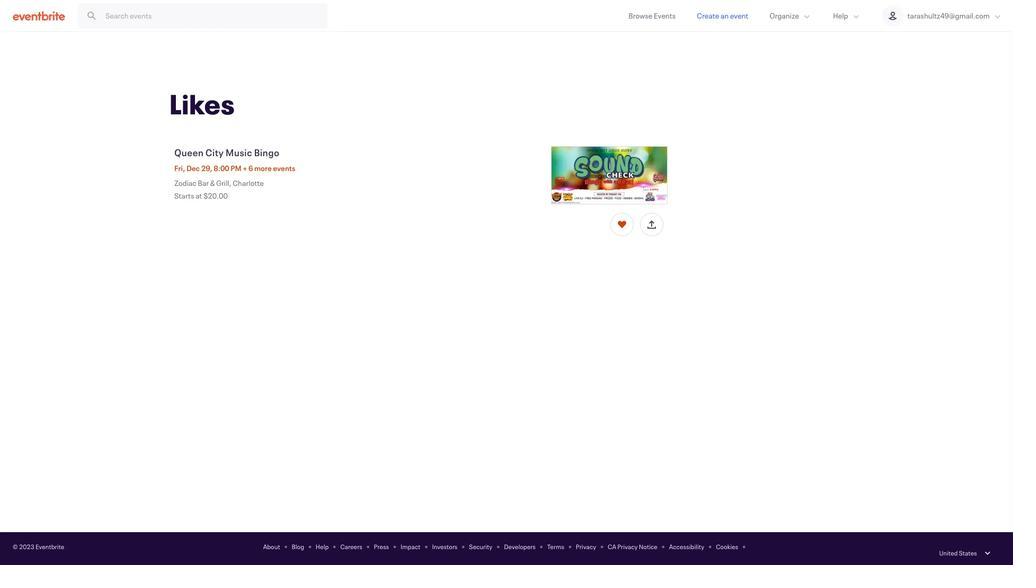 Task type: vqa. For each thing, say whether or not it's contained in the screenshot.
©
yes



Task type: locate. For each thing, give the bounding box(es) containing it.
browse events
[[629, 11, 676, 21]]

investors
[[432, 543, 458, 551]]

terms
[[547, 543, 565, 551]]

© 2023 eventbrite
[[13, 543, 64, 551]]

united
[[940, 549, 958, 558]]

accessibility link
[[669, 543, 705, 551]]

0 vertical spatial help link
[[823, 0, 872, 31]]

2 privacy from the left
[[618, 543, 638, 551]]

create an event link
[[687, 0, 759, 31]]

event
[[730, 11, 749, 21]]

tarashultz49@gmail.com link
[[872, 0, 1013, 31]]

1 horizontal spatial help link
[[823, 0, 872, 31]]

help
[[833, 11, 848, 21], [316, 543, 329, 551]]

privacy right ca at the bottom right of page
[[618, 543, 638, 551]]

29,
[[201, 163, 212, 173]]

dec
[[187, 163, 200, 173]]

impact link
[[401, 543, 421, 551]]

notice
[[639, 543, 658, 551]]

charlotte
[[233, 178, 264, 188]]

careers link
[[340, 543, 362, 551]]

pm
[[231, 163, 242, 173]]

browse events link
[[618, 0, 687, 31]]

6
[[249, 163, 253, 173]]

1 vertical spatial help link
[[316, 543, 329, 551]]

events
[[654, 11, 676, 21]]

press
[[374, 543, 389, 551]]

2023
[[19, 543, 34, 551]]

careers
[[340, 543, 362, 551]]

about
[[263, 543, 280, 551]]

about link
[[263, 543, 280, 551]]

1 horizontal spatial privacy
[[618, 543, 638, 551]]

starts
[[174, 191, 194, 201]]

likes
[[170, 86, 235, 122]]

tarashultz49@gmail.com
[[908, 11, 990, 21]]

cookies
[[716, 543, 739, 551]]

security
[[469, 543, 493, 551]]

8:00
[[214, 163, 229, 173]]

help right "blog" link
[[316, 543, 329, 551]]

create
[[697, 11, 719, 21]]

1 privacy from the left
[[576, 543, 596, 551]]

help link
[[823, 0, 872, 31], [316, 543, 329, 551]]

developers link
[[504, 543, 536, 551]]

cookies link
[[716, 543, 739, 551]]

©
[[13, 543, 18, 551]]

organize
[[770, 11, 799, 21]]

at
[[196, 191, 202, 201]]

developers
[[504, 543, 536, 551]]

0 horizontal spatial help
[[316, 543, 329, 551]]

1 vertical spatial help
[[316, 543, 329, 551]]

0 horizontal spatial privacy
[[576, 543, 596, 551]]

impact
[[401, 543, 421, 551]]

privacy left ca at the bottom right of page
[[576, 543, 596, 551]]

more
[[254, 163, 272, 173]]

united states
[[940, 549, 977, 558]]

privacy
[[576, 543, 596, 551], [618, 543, 638, 551]]

help right organize link at right top
[[833, 11, 848, 21]]

1 horizontal spatial help
[[833, 11, 848, 21]]

queen
[[174, 146, 204, 159]]



Task type: describe. For each thing, give the bounding box(es) containing it.
create an event
[[697, 11, 749, 21]]

city
[[206, 146, 224, 159]]

investors link
[[432, 543, 458, 551]]

blog link
[[292, 543, 304, 551]]

organize link
[[759, 0, 823, 31]]

0 vertical spatial help
[[833, 11, 848, 21]]

fri,
[[174, 163, 185, 173]]

an
[[721, 11, 729, 21]]

accessibility
[[669, 543, 705, 551]]

grill,
[[216, 178, 231, 188]]

blog
[[292, 543, 304, 551]]

queen city music bingo fri, dec 29, 8:00 pm + 6 more events zodiac bar & grill, charlotte starts at $20.00
[[174, 146, 296, 201]]

bar
[[198, 178, 209, 188]]

eventbrite image
[[13, 10, 65, 21]]

ca privacy notice
[[608, 543, 658, 551]]

bingo
[[254, 146, 279, 159]]

music
[[226, 146, 252, 159]]

zodiac
[[174, 178, 196, 188]]

0 horizontal spatial help link
[[316, 543, 329, 551]]

ca privacy notice link
[[608, 543, 658, 551]]

+
[[243, 163, 247, 173]]

terms link
[[547, 543, 565, 551]]

security link
[[469, 543, 493, 551]]

privacy link
[[576, 543, 596, 551]]

queen city music bingo link
[[174, 146, 543, 159]]

events
[[273, 163, 296, 173]]

press link
[[374, 543, 389, 551]]

eventbrite
[[35, 543, 64, 551]]

browse
[[629, 11, 653, 21]]

&
[[210, 178, 215, 188]]

states
[[959, 549, 977, 558]]

ca
[[608, 543, 616, 551]]

$20.00
[[203, 191, 228, 201]]



